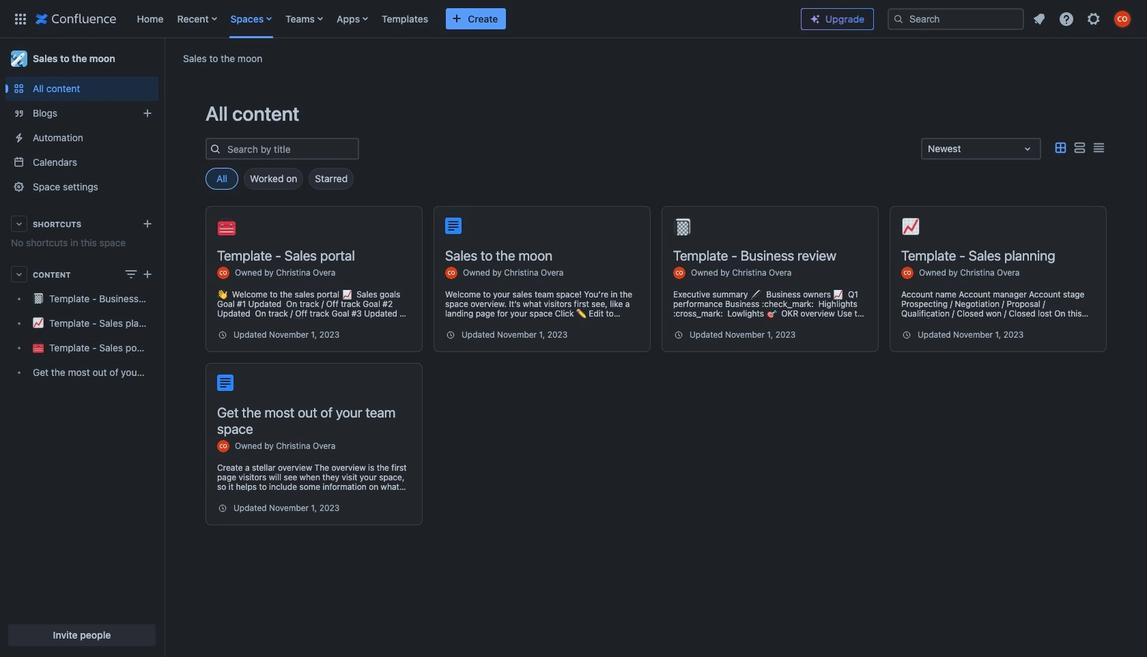 Task type: locate. For each thing, give the bounding box(es) containing it.
profile picture image for :notebook: image
[[674, 267, 686, 279]]

1 horizontal spatial page image
[[445, 218, 462, 234]]

1 horizontal spatial list
[[1028, 6, 1140, 31]]

0 horizontal spatial page image
[[217, 375, 234, 391]]

profile picture image for page image to the bottom
[[217, 441, 230, 453]]

None search field
[[888, 8, 1025, 30]]

profile picture image
[[217, 267, 230, 279], [445, 267, 458, 279], [674, 267, 686, 279], [902, 267, 914, 279], [217, 441, 230, 453]]

profile picture image for the top page image
[[445, 267, 458, 279]]

open image
[[1020, 141, 1036, 157]]

1 vertical spatial page image
[[217, 375, 234, 391]]

add shortcut image
[[139, 216, 156, 232]]

list
[[130, 0, 791, 38], [1028, 6, 1140, 31]]

tree
[[5, 287, 159, 385]]

confluence image
[[36, 11, 116, 27], [36, 11, 116, 27]]

None text field
[[929, 142, 931, 156]]

list for premium image
[[1028, 6, 1140, 31]]

banner
[[0, 0, 1148, 41]]

page image
[[445, 218, 462, 234], [217, 375, 234, 391]]

space element
[[0, 38, 164, 658]]

:chart_with_upwards_trend: image
[[903, 218, 920, 236], [903, 218, 920, 236]]

tree inside 'space' element
[[5, 287, 159, 385]]

0 horizontal spatial list
[[130, 0, 791, 38]]

:toolbox: image
[[218, 218, 236, 236], [218, 218, 236, 236]]



Task type: vqa. For each thing, say whether or not it's contained in the screenshot.
TEAM to the top
no



Task type: describe. For each thing, give the bounding box(es) containing it.
global element
[[8, 0, 791, 38]]

search image
[[894, 13, 905, 24]]

Search field
[[888, 8, 1025, 30]]

:notebook: image
[[674, 218, 692, 236]]

Search by title field
[[223, 139, 358, 159]]

premium image
[[810, 14, 821, 25]]

notification icon image
[[1032, 11, 1048, 27]]

:notebook: image
[[674, 218, 692, 236]]

collapse sidebar image
[[149, 45, 179, 72]]

appswitcher icon image
[[12, 11, 29, 27]]

compact list image
[[1091, 140, 1108, 156]]

0 vertical spatial page image
[[445, 218, 462, 234]]

cards image
[[1053, 140, 1069, 156]]

create a blog image
[[139, 105, 156, 122]]

list for appswitcher icon
[[130, 0, 791, 38]]

help icon image
[[1059, 11, 1075, 27]]

list image
[[1072, 140, 1088, 156]]

change view image
[[123, 266, 139, 283]]

create image
[[139, 266, 156, 283]]

settings icon image
[[1086, 11, 1103, 27]]



